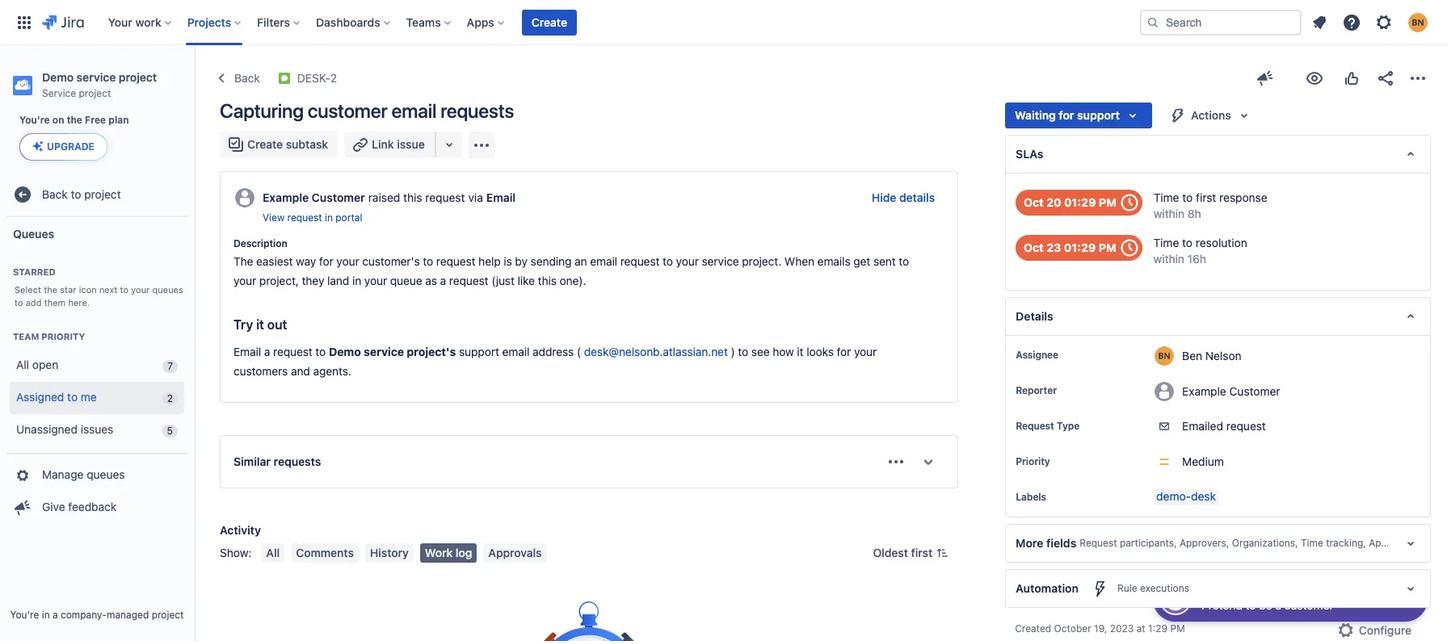 Task type: vqa. For each thing, say whether or not it's contained in the screenshot.
text
no



Task type: describe. For each thing, give the bounding box(es) containing it.
20
[[1047, 196, 1061, 209]]

your profile and settings image
[[1408, 13, 1428, 32]]

slas
[[1016, 147, 1044, 161]]

participants,
[[1120, 538, 1177, 550]]

to inside team priority group
[[67, 390, 78, 404]]

subtask
[[286, 137, 328, 151]]

desk-2
[[297, 71, 337, 85]]

for inside the easiest way for your customer's to request help is by sending an email request to your service project. when emails get sent to your project, they land in your queue as a request (just like this one).
[[319, 255, 333, 268]]

all button
[[261, 544, 285, 563]]

request right view
[[287, 212, 322, 224]]

customer's
[[362, 255, 420, 268]]

them
[[44, 297, 66, 308]]

your work button
[[103, 9, 178, 35]]

project right managed
[[152, 609, 184, 621]]

the easiest way for your customer's to request help is by sending an email request to your service project. when emails get sent to your project, they land in your queue as a request (just like this one).
[[234, 255, 912, 288]]

out
[[267, 318, 287, 332]]

request type
[[1016, 420, 1080, 432]]

show:
[[220, 546, 252, 560]]

by
[[515, 255, 528, 268]]

clockicon image for oct 20 01:29 pm
[[1116, 190, 1142, 216]]

1 vertical spatial demo
[[329, 345, 361, 359]]

time to resolution within 16h
[[1153, 236, 1247, 266]]

in inside the easiest way for your customer's to request help is by sending an email request to your service project. when emails get sent to your project, they land in your queue as a request (just like this one).
[[352, 274, 361, 288]]

pretend to be a customer button
[[1153, 577, 1428, 622]]

back link
[[210, 65, 265, 91]]

add
[[26, 297, 42, 308]]

demo inside demo service project service project
[[42, 70, 74, 84]]

your down 'customer's'
[[364, 274, 387, 288]]

2 vertical spatial pm
[[1170, 623, 1185, 635]]

(just
[[491, 274, 515, 288]]

approver
[[1369, 538, 1411, 550]]

oct 23 01:29 pm
[[1024, 241, 1116, 255]]

your left project.
[[676, 255, 699, 268]]

automation
[[1016, 582, 1079, 596]]

0 horizontal spatial email
[[391, 99, 436, 122]]

share image
[[1376, 69, 1395, 88]]

within 8h button
[[1154, 206, 1201, 222]]

waiting for support
[[1015, 108, 1120, 122]]

support inside dropdown button
[[1077, 108, 1120, 122]]

all for all open
[[16, 358, 29, 372]]

back for back
[[234, 71, 260, 85]]

16h
[[1187, 252, 1206, 266]]

sending
[[531, 255, 572, 268]]

similar
[[234, 455, 271, 469]]

demo-desk
[[1156, 490, 1216, 503]]

here.
[[68, 297, 90, 308]]

clockicon image for oct 23 01:29 pm
[[1116, 235, 1142, 261]]

executions
[[1140, 583, 1189, 595]]

email inside the easiest way for your customer's to request help is by sending an email request to your service project. when emails get sent to your project, they land in your queue as a request (just like this one).
[[590, 255, 617, 268]]

waiting for support button
[[1005, 103, 1152, 128]]

team
[[13, 331, 39, 341]]

ben nelson
[[1182, 349, 1242, 362]]

service inside demo service project service project
[[76, 70, 116, 84]]

more fields element
[[1005, 524, 1447, 563]]

starred select the star icon next to your queues to add them here.
[[13, 267, 183, 308]]

projects button
[[182, 9, 247, 35]]

organizations,
[[1232, 538, 1298, 550]]

it inside ) to see how it looks for your customers and agents.
[[797, 345, 804, 359]]

1 vertical spatial priority
[[1016, 456, 1050, 468]]

0 horizontal spatial in
[[42, 609, 50, 621]]

for inside dropdown button
[[1059, 108, 1074, 122]]

2 vertical spatial service
[[364, 345, 404, 359]]

oct for oct 20 01:29 pm
[[1024, 196, 1044, 209]]

plan
[[109, 114, 129, 126]]

a inside the easiest way for your customer's to request help is by sending an email request to your service project. when emails get sent to your project, they land in your queue as a request (just like this one).
[[440, 274, 446, 288]]

request inside more fields request participants, approvers, organizations, time tracking, approver groups,
[[1080, 538, 1117, 550]]

work
[[135, 15, 161, 29]]

project's
[[407, 345, 456, 359]]

service inside the easiest way for your customer's to request help is by sending an email request to your service project. when emails get sent to your project, they land in your queue as a request (just like this one).
[[702, 255, 739, 268]]

search image
[[1147, 16, 1159, 29]]

medium
[[1182, 455, 1224, 469]]

actions image
[[1408, 69, 1428, 88]]

emailed
[[1182, 419, 1223, 433]]

1 horizontal spatial in
[[325, 212, 333, 224]]

is
[[504, 255, 512, 268]]

to inside ) to see how it looks for your customers and agents.
[[738, 345, 748, 359]]

example customer
[[1182, 384, 1280, 398]]

menu bar containing all
[[258, 544, 550, 563]]

agents.
[[313, 364, 351, 378]]

created
[[1015, 623, 1051, 635]]

give feedback
[[42, 500, 117, 514]]

oct for oct 23 01:29 pm
[[1024, 241, 1044, 255]]

1 horizontal spatial email
[[502, 345, 530, 359]]

portal
[[336, 212, 362, 224]]

to inside time to first response within 8h
[[1182, 191, 1193, 204]]

help image
[[1342, 13, 1361, 32]]

log
[[456, 546, 472, 560]]

link issue
[[372, 137, 425, 151]]

add app image
[[472, 135, 491, 155]]

the
[[234, 255, 253, 268]]

try it out
[[234, 318, 287, 332]]

time inside more fields request participants, approvers, organizations, time tracking, approver groups,
[[1301, 538, 1323, 550]]

team priority group
[[6, 314, 187, 453]]

desk
[[1191, 490, 1216, 503]]

service request image
[[278, 72, 291, 85]]

starred group
[[6, 250, 187, 314]]

like
[[518, 274, 535, 288]]

hide
[[872, 191, 896, 204]]

oldest first button
[[863, 544, 958, 563]]

for inside ) to see how it looks for your customers and agents.
[[837, 345, 851, 359]]

manage queues
[[42, 468, 125, 482]]

1 vertical spatial support
[[459, 345, 499, 359]]

desk@nelsonb.atlassian.net link
[[584, 345, 728, 359]]

reporter
[[1016, 385, 1057, 397]]

to inside time to resolution within 16h
[[1182, 236, 1193, 250]]

you're in a company-managed project
[[10, 609, 184, 621]]

response
[[1219, 191, 1268, 204]]

labels
[[1016, 491, 1046, 503]]

actions
[[1191, 108, 1231, 122]]

this inside the easiest way for your customer's to request help is by sending an email request to your service project. when emails get sent to your project, they land in your queue as a request (just like this one).
[[538, 274, 557, 288]]

a left "company-"
[[53, 609, 58, 621]]

time for time to first response within 8h
[[1154, 191, 1179, 204]]

banner containing your work
[[0, 0, 1447, 45]]

0 vertical spatial request
[[1016, 420, 1054, 432]]

the for on
[[67, 114, 82, 126]]

back to project
[[42, 187, 121, 201]]

newest first image
[[936, 547, 949, 560]]

history
[[370, 546, 409, 560]]

rule
[[1117, 583, 1137, 595]]

all for all
[[266, 546, 280, 560]]

assigned to me
[[16, 390, 97, 404]]

all open
[[16, 358, 58, 372]]

at
[[1137, 623, 1146, 635]]

resolution
[[1196, 236, 1247, 250]]

unassigned issues
[[16, 423, 113, 436]]

vote options: no one has voted for this issue yet. image
[[1342, 69, 1361, 88]]

a inside button
[[1275, 599, 1281, 612]]

configure
[[1359, 624, 1412, 638]]

details
[[899, 191, 935, 204]]

your inside starred select the star icon next to your queues to add them here.
[[131, 285, 150, 295]]

1 horizontal spatial 2
[[330, 71, 337, 85]]

how
[[773, 345, 794, 359]]

pretend to be a customer
[[1201, 599, 1334, 612]]

queues inside manage queues button
[[87, 468, 125, 482]]

history button
[[365, 544, 414, 563]]

2 inside team priority group
[[167, 392, 173, 404]]

try
[[234, 318, 253, 332]]

you're on the free plan
[[19, 114, 129, 126]]

details element
[[1005, 297, 1431, 336]]

request down example customer
[[1226, 419, 1266, 433]]



Task type: locate. For each thing, give the bounding box(es) containing it.
hide details button
[[862, 185, 945, 211]]

1 horizontal spatial priority
[[1016, 456, 1050, 468]]

notifications image
[[1310, 13, 1329, 32]]

banner
[[0, 0, 1447, 45]]

desk@nelsonb.atlassian.net
[[584, 345, 728, 359]]

0 vertical spatial create
[[532, 15, 567, 29]]

1 vertical spatial service
[[702, 255, 739, 268]]

1 horizontal spatial support
[[1077, 108, 1120, 122]]

queues
[[13, 227, 54, 240]]

0 vertical spatial queues
[[152, 285, 183, 295]]

all left the 'open' at bottom left
[[16, 358, 29, 372]]

0 vertical spatial pm
[[1099, 196, 1116, 209]]

email up issue
[[391, 99, 436, 122]]

settings image
[[1374, 13, 1394, 32]]

time for time to resolution within 16h
[[1153, 236, 1179, 250]]

customer right be
[[1284, 599, 1334, 612]]

service left project's
[[364, 345, 404, 359]]

time inside time to resolution within 16h
[[1153, 236, 1179, 250]]

all inside button
[[266, 546, 280, 560]]

pm for oct 20 01:29 pm
[[1099, 196, 1116, 209]]

actions button
[[1159, 103, 1264, 128]]

back inside "link"
[[42, 187, 68, 201]]

0 vertical spatial email
[[391, 99, 436, 122]]

waiting
[[1015, 108, 1056, 122]]

primary element
[[10, 0, 1140, 45]]

0 horizontal spatial request
[[1016, 420, 1054, 432]]

an
[[575, 255, 587, 268]]

0 vertical spatial for
[[1059, 108, 1074, 122]]

0 horizontal spatial queues
[[87, 468, 125, 482]]

a right be
[[1275, 599, 1281, 612]]

request up as
[[436, 255, 475, 268]]

you're for you're in a company-managed project
[[10, 609, 39, 621]]

fields
[[1046, 537, 1076, 550]]

1 vertical spatial 2
[[167, 392, 173, 404]]

1 horizontal spatial back
[[234, 71, 260, 85]]

requests up add app icon
[[440, 99, 514, 122]]

0 horizontal spatial first
[[911, 546, 933, 560]]

upgrade button
[[20, 134, 107, 160]]

0 vertical spatial customer
[[308, 99, 387, 122]]

work
[[425, 546, 453, 560]]

within inside time to resolution within 16h
[[1153, 252, 1184, 266]]

close image
[[1399, 593, 1412, 606]]

support right project's
[[459, 345, 499, 359]]

7
[[167, 360, 173, 372]]

0 vertical spatial this
[[403, 191, 422, 204]]

all right show:
[[266, 546, 280, 560]]

2
[[330, 71, 337, 85], [167, 392, 173, 404]]

2 vertical spatial time
[[1301, 538, 1323, 550]]

oct left 23
[[1024, 241, 1044, 255]]

1 vertical spatial in
[[352, 274, 361, 288]]

0 horizontal spatial 2
[[167, 392, 173, 404]]

first inside 'button'
[[911, 546, 933, 560]]

in left portal
[[325, 212, 333, 224]]

0 vertical spatial within
[[1154, 207, 1185, 221]]

view request in portal
[[263, 212, 362, 224]]

0 horizontal spatial email
[[234, 345, 261, 359]]

1 horizontal spatial the
[[67, 114, 82, 126]]

one).
[[560, 274, 586, 288]]

time left tracking,
[[1301, 538, 1323, 550]]

example up view
[[263, 191, 309, 204]]

01:29 right 23
[[1064, 241, 1096, 255]]

the for select
[[44, 285, 57, 295]]

select
[[15, 285, 41, 295]]

create
[[532, 15, 567, 29], [247, 137, 283, 151]]

view
[[263, 212, 285, 224]]

example for example customer raised this request via email
[[263, 191, 309, 204]]

0 vertical spatial it
[[256, 318, 264, 332]]

and
[[291, 364, 310, 378]]

company-
[[61, 609, 107, 621]]

all inside team priority group
[[16, 358, 29, 372]]

Search field
[[1140, 9, 1302, 35]]

see
[[751, 345, 770, 359]]

october
[[1054, 623, 1091, 635]]

1 horizontal spatial first
[[1196, 191, 1216, 204]]

your work
[[108, 15, 161, 29]]

request down help
[[449, 274, 488, 288]]

0 vertical spatial 01:29
[[1064, 196, 1096, 209]]

1 vertical spatial email
[[234, 345, 261, 359]]

back up capturing
[[234, 71, 260, 85]]

to inside "link"
[[71, 187, 81, 201]]

dashboards button
[[311, 9, 396, 35]]

time
[[1154, 191, 1179, 204], [1153, 236, 1179, 250], [1301, 538, 1323, 550]]

land
[[327, 274, 349, 288]]

pm right 20 in the top right of the page
[[1099, 196, 1116, 209]]

emailed request
[[1182, 419, 1266, 433]]

back up "queues"
[[42, 187, 68, 201]]

as
[[425, 274, 437, 288]]

service up free
[[76, 70, 116, 84]]

activity
[[220, 524, 261, 537]]

projects
[[187, 15, 231, 29]]

5
[[167, 425, 173, 437]]

your right looks
[[854, 345, 877, 359]]

demo up the service
[[42, 70, 74, 84]]

to inside button
[[1246, 599, 1256, 612]]

demo-desk link
[[1153, 490, 1219, 506]]

2 horizontal spatial for
[[1059, 108, 1074, 122]]

a up 'customers'
[[264, 345, 270, 359]]

your right next
[[131, 285, 150, 295]]

create for create
[[532, 15, 567, 29]]

0 horizontal spatial demo
[[42, 70, 74, 84]]

apps
[[467, 15, 494, 29]]

in right land
[[352, 274, 361, 288]]

watch options: you are not watching this issue, 0 people watching image
[[1305, 69, 1324, 88]]

within inside time to first response within 8h
[[1154, 207, 1185, 221]]

01:29 for 20
[[1064, 196, 1096, 209]]

demo up agents.
[[329, 345, 361, 359]]

create for create subtask
[[247, 137, 283, 151]]

1 horizontal spatial request
[[1080, 538, 1117, 550]]

easiest
[[256, 255, 293, 268]]

assignee
[[1016, 349, 1058, 361]]

request left the via
[[425, 191, 465, 204]]

clockicon image left within 8h button
[[1116, 190, 1142, 216]]

customer up portal
[[312, 191, 365, 204]]

first
[[1196, 191, 1216, 204], [911, 546, 933, 560]]

2 horizontal spatial in
[[352, 274, 361, 288]]

issues
[[81, 423, 113, 436]]

1 horizontal spatial queues
[[152, 285, 183, 295]]

service left project.
[[702, 255, 739, 268]]

menu bar
[[258, 544, 550, 563]]

0 vertical spatial time
[[1154, 191, 1179, 204]]

appswitcher icon image
[[15, 13, 34, 32]]

1 horizontal spatial example
[[1182, 384, 1226, 398]]

0 horizontal spatial priority
[[41, 331, 85, 341]]

rule executions
[[1117, 583, 1189, 595]]

manage
[[42, 468, 84, 482]]

group
[[6, 453, 187, 529]]

service
[[42, 87, 76, 99]]

0 vertical spatial in
[[325, 212, 333, 224]]

email
[[486, 191, 516, 204], [234, 345, 261, 359]]

2 up capturing customer email requests
[[330, 71, 337, 85]]

2 horizontal spatial service
[[702, 255, 739, 268]]

queues up give feedback button
[[87, 468, 125, 482]]

project down the upgrade
[[84, 187, 121, 201]]

details
[[1016, 310, 1053, 323]]

configure link
[[1327, 618, 1421, 642]]

in
[[325, 212, 333, 224], [352, 274, 361, 288], [42, 609, 50, 621]]

email left address
[[502, 345, 530, 359]]

teams
[[406, 15, 441, 29]]

you're left "company-"
[[10, 609, 39, 621]]

star
[[60, 285, 76, 295]]

view request in portal link
[[263, 211, 362, 225]]

customer inside button
[[1284, 599, 1334, 612]]

it right how on the bottom
[[797, 345, 804, 359]]

this down sending
[[538, 274, 557, 288]]

1 01:29 from the top
[[1064, 196, 1096, 209]]

back
[[234, 71, 260, 85], [42, 187, 68, 201]]

1 vertical spatial queues
[[87, 468, 125, 482]]

assignee pin to top. only you can see pinned fields. image
[[1062, 349, 1075, 362]]

your down the
[[234, 274, 256, 288]]

project.
[[742, 255, 781, 268]]

you're for you're on the free plan
[[19, 114, 50, 126]]

1 vertical spatial within
[[1153, 252, 1184, 266]]

your up land
[[336, 255, 359, 268]]

it right try
[[256, 318, 264, 332]]

create right apps dropdown button
[[532, 15, 567, 29]]

within left 16h
[[1153, 252, 1184, 266]]

1 vertical spatial create
[[247, 137, 283, 151]]

)
[[731, 345, 735, 359]]

0 vertical spatial you're
[[19, 114, 50, 126]]

1 horizontal spatial for
[[837, 345, 851, 359]]

1 vertical spatial it
[[797, 345, 804, 359]]

create inside button
[[532, 15, 567, 29]]

customer down copy link to issue 'image'
[[308, 99, 387, 122]]

email right the via
[[486, 191, 516, 204]]

your inside ) to see how it looks for your customers and agents.
[[854, 345, 877, 359]]

2 up 5
[[167, 392, 173, 404]]

queues inside starred select the star icon next to your queues to add them here.
[[152, 285, 183, 295]]

1 vertical spatial customer
[[1284, 599, 1334, 612]]

first inside time to first response within 8h
[[1196, 191, 1216, 204]]

comments button
[[291, 544, 359, 563]]

automation element
[[1005, 570, 1431, 608]]

1 vertical spatial back
[[42, 187, 68, 201]]

the right on
[[67, 114, 82, 126]]

1 vertical spatial email
[[590, 255, 617, 268]]

customer for example customer raised this request via email
[[312, 191, 365, 204]]

1 vertical spatial time
[[1153, 236, 1179, 250]]

oct left 20 in the top right of the page
[[1024, 196, 1044, 209]]

you're left on
[[19, 114, 50, 126]]

request right an
[[620, 255, 660, 268]]

link web pages and more image
[[439, 135, 459, 154]]

customer up emailed request
[[1229, 384, 1280, 398]]

0 vertical spatial priority
[[41, 331, 85, 341]]

0 vertical spatial requests
[[440, 99, 514, 122]]

1 horizontal spatial it
[[797, 345, 804, 359]]

0 vertical spatial first
[[1196, 191, 1216, 204]]

capturing
[[220, 99, 304, 122]]

priority left priority pin to top. only you can see pinned fields. icon
[[1016, 456, 1050, 468]]

slas element
[[1005, 135, 1431, 174]]

for right way
[[319, 255, 333, 268]]

back for back to project
[[42, 187, 68, 201]]

0 vertical spatial clockicon image
[[1116, 190, 1142, 216]]

priority inside team priority group
[[41, 331, 85, 341]]

1 oct from the top
[[1024, 196, 1044, 209]]

2 01:29 from the top
[[1064, 241, 1096, 255]]

the up them
[[44, 285, 57, 295]]

2 vertical spatial in
[[42, 609, 50, 621]]

01:29 right 20 in the top right of the page
[[1064, 196, 1096, 209]]

pm right 23
[[1099, 241, 1116, 255]]

email up 'customers'
[[234, 345, 261, 359]]

1 horizontal spatial email
[[486, 191, 516, 204]]

0 vertical spatial support
[[1077, 108, 1120, 122]]

create inside button
[[247, 137, 283, 151]]

way
[[296, 255, 316, 268]]

0 vertical spatial demo
[[42, 70, 74, 84]]

requests
[[440, 99, 514, 122], [274, 455, 321, 469]]

1 vertical spatial for
[[319, 255, 333, 268]]

project inside "link"
[[84, 187, 121, 201]]

first left newest first icon
[[911, 546, 933, 560]]

sidebar navigation image
[[176, 65, 212, 97]]

time up 'within 16h' button on the right
[[1153, 236, 1179, 250]]

2023
[[1110, 623, 1134, 635]]

customer for example customer
[[1229, 384, 1280, 398]]

within left 8h
[[1154, 207, 1185, 221]]

0 vertical spatial 2
[[330, 71, 337, 85]]

1 vertical spatial requests
[[274, 455, 321, 469]]

1 vertical spatial pm
[[1099, 241, 1116, 255]]

1 horizontal spatial all
[[266, 546, 280, 560]]

oldest
[[873, 546, 908, 560]]

2 oct from the top
[[1024, 241, 1044, 255]]

1 vertical spatial example
[[1182, 384, 1226, 398]]

1 horizontal spatial demo
[[329, 345, 361, 359]]

unassigned
[[16, 423, 78, 436]]

1 vertical spatial 01:29
[[1064, 241, 1096, 255]]

1 within from the top
[[1154, 207, 1185, 221]]

example customer raised this request via email
[[263, 191, 516, 204]]

created october 19, 2023 at 1:29 pm
[[1015, 623, 1185, 635]]

all
[[16, 358, 29, 372], [266, 546, 280, 560]]

pm for oct 23 01:29 pm
[[1099, 241, 1116, 255]]

project up plan
[[119, 70, 157, 84]]

0 horizontal spatial service
[[76, 70, 116, 84]]

request right fields
[[1080, 538, 1117, 550]]

0 horizontal spatial the
[[44, 285, 57, 295]]

request up and
[[273, 345, 312, 359]]

1 vertical spatial oct
[[1024, 241, 1044, 255]]

email a request to demo service project's support email address ( desk@nelsonb.atlassian.net
[[234, 345, 728, 359]]

0 horizontal spatial all
[[16, 358, 29, 372]]

01:29 for 23
[[1064, 241, 1096, 255]]

priority pin to top. only you can see pinned fields. image
[[1053, 456, 1066, 469]]

1 vertical spatial request
[[1080, 538, 1117, 550]]

1 vertical spatial you're
[[10, 609, 39, 621]]

1 horizontal spatial this
[[538, 274, 557, 288]]

within 16h button
[[1153, 251, 1206, 267]]

request
[[1016, 420, 1054, 432], [1080, 538, 1117, 550]]

0 horizontal spatial it
[[256, 318, 264, 332]]

jira image
[[42, 13, 84, 32], [42, 13, 84, 32]]

this right raised
[[403, 191, 422, 204]]

requests right similar
[[274, 455, 321, 469]]

give feedback button
[[6, 492, 187, 524]]

1 horizontal spatial customer
[[1229, 384, 1280, 398]]

managed
[[107, 609, 149, 621]]

1 vertical spatial the
[[44, 285, 57, 295]]

on
[[52, 114, 64, 126]]

customer
[[308, 99, 387, 122], [1284, 599, 1334, 612]]

description
[[234, 238, 287, 250]]

0 horizontal spatial customer
[[312, 191, 365, 204]]

pm right the 1:29
[[1170, 623, 1185, 635]]

) to see how it looks for your customers and agents.
[[234, 345, 880, 378]]

open
[[32, 358, 58, 372]]

2 within from the top
[[1153, 252, 1184, 266]]

2 clockicon image from the top
[[1116, 235, 1142, 261]]

1 vertical spatial all
[[266, 546, 280, 560]]

example for example customer
[[1182, 384, 1226, 398]]

0 horizontal spatial requests
[[274, 455, 321, 469]]

icon
[[79, 285, 97, 295]]

0 horizontal spatial support
[[459, 345, 499, 359]]

this
[[403, 191, 422, 204], [538, 274, 557, 288]]

priority up the 'open' at bottom left
[[41, 331, 85, 341]]

get
[[853, 255, 870, 268]]

be
[[1259, 599, 1272, 612]]

priority
[[41, 331, 85, 341], [1016, 456, 1050, 468]]

1 clockicon image from the top
[[1116, 190, 1142, 216]]

the inside starred select the star icon next to your queues to add them here.
[[44, 285, 57, 295]]

give feedback image
[[1256, 69, 1275, 88]]

queues right next
[[152, 285, 183, 295]]

time to first response within 8h
[[1154, 191, 1268, 221]]

in left "company-"
[[42, 609, 50, 621]]

0 vertical spatial service
[[76, 70, 116, 84]]

approvals
[[488, 546, 542, 560]]

time up within 8h button
[[1154, 191, 1179, 204]]

a right as
[[440, 274, 446, 288]]

group containing manage queues
[[6, 453, 187, 529]]

1 horizontal spatial customer
[[1284, 599, 1334, 612]]

0 horizontal spatial example
[[263, 191, 309, 204]]

clockicon image
[[1116, 190, 1142, 216], [1116, 235, 1142, 261]]

0 horizontal spatial for
[[319, 255, 333, 268]]

you're
[[19, 114, 50, 126], [10, 609, 39, 621]]

give
[[42, 500, 65, 514]]

clockicon image left 'within 16h' button on the right
[[1116, 235, 1142, 261]]

1 vertical spatial first
[[911, 546, 933, 560]]

create down capturing
[[247, 137, 283, 151]]

support right waiting
[[1077, 108, 1120, 122]]

a
[[440, 274, 446, 288], [264, 345, 270, 359], [1275, 599, 1281, 612], [53, 609, 58, 621]]

1 horizontal spatial service
[[364, 345, 404, 359]]

0 horizontal spatial back
[[42, 187, 68, 201]]

tracking,
[[1326, 538, 1366, 550]]

time inside time to first response within 8h
[[1154, 191, 1179, 204]]

for right waiting
[[1059, 108, 1074, 122]]

for right looks
[[837, 345, 851, 359]]

show image
[[916, 449, 941, 475]]

first up 8h
[[1196, 191, 1216, 204]]

copy link to issue image
[[334, 71, 347, 84]]

0 horizontal spatial create
[[247, 137, 283, 151]]

1 vertical spatial this
[[538, 274, 557, 288]]

1 horizontal spatial requests
[[440, 99, 514, 122]]

help
[[478, 255, 501, 268]]

example up emailed
[[1182, 384, 1226, 398]]

request left the type
[[1016, 420, 1054, 432]]

email right an
[[590, 255, 617, 268]]

project up free
[[79, 87, 111, 99]]

1 horizontal spatial create
[[532, 15, 567, 29]]

1 vertical spatial customer
[[1229, 384, 1280, 398]]

0 vertical spatial example
[[263, 191, 309, 204]]

0 vertical spatial back
[[234, 71, 260, 85]]



